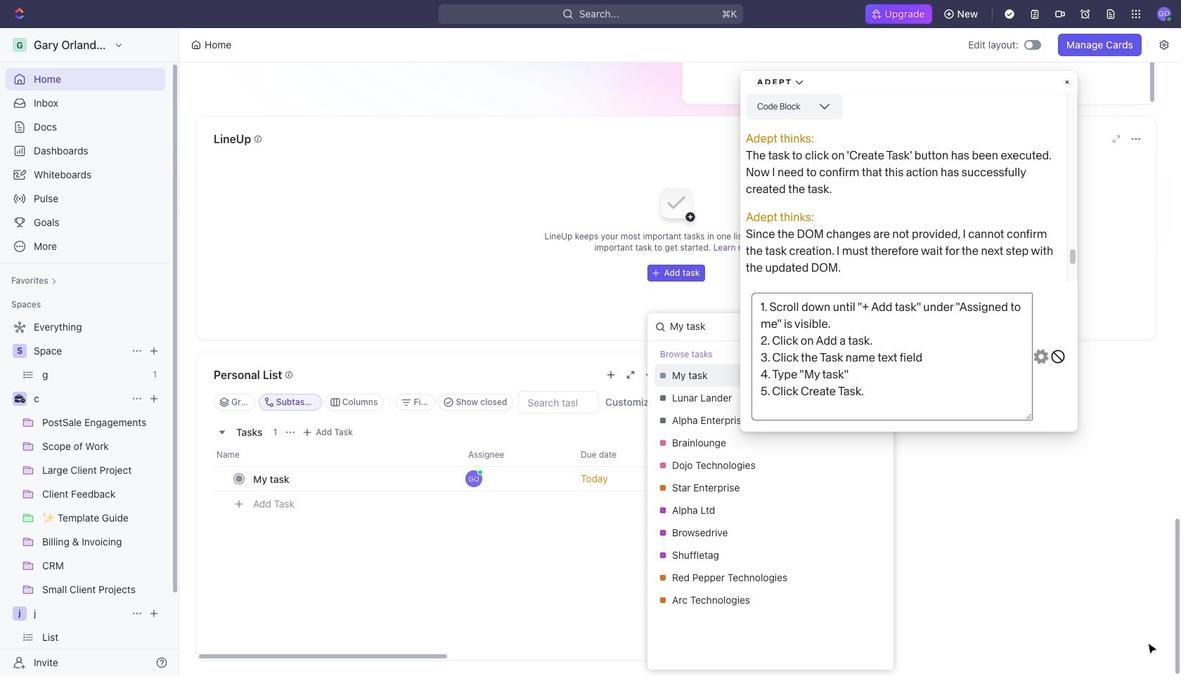 Task type: describe. For each thing, give the bounding box(es) containing it.
sidebar navigation
[[0, 28, 179, 677]]

tree inside sidebar navigation
[[6, 316, 165, 677]]

Search for task (or subtask) name, ID, or URL text field
[[647, 314, 831, 341]]

Search tasks... text field
[[519, 392, 598, 413]]



Task type: vqa. For each thing, say whether or not it's contained in the screenshot.
progress
no



Task type: locate. For each thing, give the bounding box(es) containing it.
business time image
[[14, 395, 25, 404]]

tree
[[6, 316, 165, 677]]

j, , element
[[13, 607, 27, 621]]

space, , element
[[13, 344, 27, 359]]



